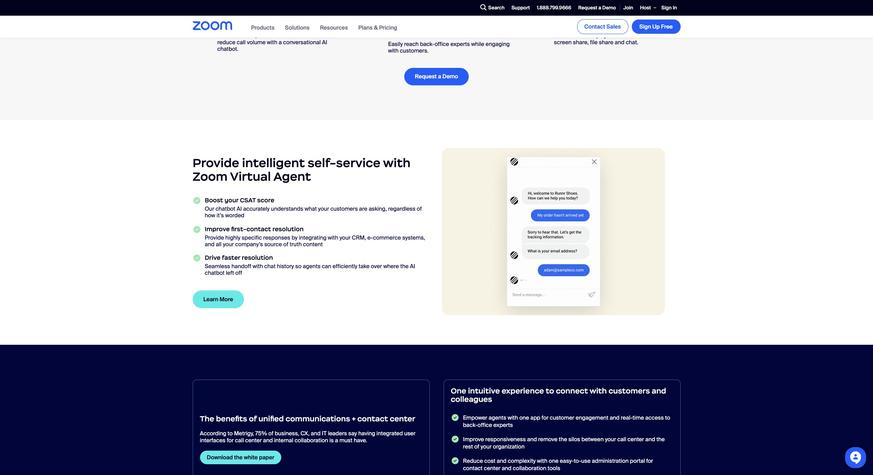 Task type: locate. For each thing, give the bounding box(es) containing it.
office inside one experience for unified communications and contact center easily reach back-office experts while engaging with customers.
[[435, 40, 449, 48]]

integrating
[[299, 234, 327, 242]]

1.888.799.9666
[[537, 4, 572, 11]]

one up pricing
[[388, 13, 404, 23]]

drive faster resolution seamless handoff with chat history so agents can efficiently take over where the ai chatbot left off
[[205, 254, 415, 277]]

agents inside drive faster resolution seamless handoff with chat history so agents can efficiently take over where the ai chatbot left off
[[303, 263, 321, 270]]

1 horizontal spatial one
[[549, 458, 559, 465]]

reduce cost and complexity with one easy-to-use administration portal for contact center and collaboration tools
[[463, 458, 653, 472]]

0 vertical spatial office
[[435, 40, 449, 48]]

1 horizontal spatial self-
[[308, 156, 336, 171]]

the inside download the white paper link
[[234, 454, 243, 462]]

with inside one intuitive experience to connect with customers and colleagues
[[590, 387, 607, 396]]

in
[[673, 4, 677, 11]]

0 vertical spatial provide
[[217, 32, 237, 39]]

the down access at the right
[[657, 436, 665, 443]]

experts inside one experience for unified communications and contact center easily reach back-office experts while engaging with customers.
[[451, 40, 470, 48]]

ai down csat
[[237, 205, 242, 213]]

request a demo down customers.
[[415, 73, 458, 80]]

ai right 24/7 on the left top
[[322, 39, 327, 46]]

faster down the up
[[647, 32, 662, 39]]

self- inside provide intelligent self-service with zoom virtual agent
[[308, 156, 336, 171]]

engagement
[[576, 414, 609, 422]]

0 horizontal spatial customers
[[331, 205, 358, 213]]

0 horizontal spatial improve
[[205, 225, 230, 233]]

real-
[[621, 414, 633, 422]]

chat.
[[626, 39, 639, 46]]

experience up app
[[502, 387, 544, 396]]

back- right reach
[[420, 40, 435, 48]]

0 horizontal spatial back-
[[420, 40, 435, 48]]

regardless
[[388, 205, 416, 213]]

join link
[[620, 0, 637, 15]]

2 horizontal spatial ai
[[410, 263, 415, 270]]

0 vertical spatial unified
[[462, 13, 488, 23]]

and inside video optimized high-touch engagements built-in video helps you solve issues faster with screen share, file share and chat.
[[615, 39, 625, 46]]

request down customers.
[[415, 73, 437, 80]]

a inside according to metrigy, 75% of business, cx, and it leaders say having integrated user interfaces for call center and internal collaboration is a must have.
[[335, 437, 338, 444]]

0 horizontal spatial experience
[[406, 13, 448, 23]]

center up portal
[[628, 436, 644, 443]]

self- inside intelligent self-service and routing provide instant, accurate resolution 24/7 and reduce call volume with a conversational ai chatbot.
[[259, 13, 276, 23]]

one left easy-
[[549, 458, 559, 465]]

improve inside improve responsiveness and remove the silos between your call center and the rest of your organization
[[463, 436, 484, 443]]

empower
[[463, 414, 488, 422]]

None search field
[[455, 2, 479, 13]]

0 horizontal spatial request
[[415, 73, 437, 80]]

improve inside improve first-contact resolution provide highly specific responses by integrating with your crm, e-commerce systems, and all your company's source of truth content
[[205, 225, 230, 233]]

search image
[[481, 4, 487, 11], [481, 4, 487, 11]]

1 vertical spatial ai
[[237, 205, 242, 213]]

1 horizontal spatial unified
[[462, 13, 488, 23]]

demo for the right the request a demo link
[[603, 4, 616, 11]]

of inside improve first-contact resolution provide highly specific responses by integrating with your crm, e-commerce systems, and all your company's source of truth content
[[283, 241, 289, 248]]

1 vertical spatial unified
[[259, 415, 284, 424]]

0 vertical spatial request a demo
[[579, 4, 616, 11]]

sign for sign in
[[662, 4, 672, 11]]

customer
[[550, 414, 575, 422]]

support
[[512, 4, 530, 11]]

connect
[[556, 387, 588, 396]]

center inside one experience for unified communications and contact center easily reach back-office experts while engaging with customers.
[[388, 30, 414, 39]]

must
[[340, 437, 353, 444]]

0 vertical spatial one
[[388, 13, 404, 23]]

1 vertical spatial service
[[336, 156, 381, 171]]

1 horizontal spatial one
[[451, 387, 467, 396]]

1 vertical spatial sign
[[640, 23, 651, 30]]

1 vertical spatial improve
[[463, 436, 484, 443]]

and inside empower agents with one app for customer engagement and real-time access to back-office experts
[[610, 414, 620, 422]]

unified up 75%
[[259, 415, 284, 424]]

customers inside one intuitive experience to connect with customers and colleagues
[[609, 387, 650, 396]]

1 vertical spatial chatbot
[[205, 270, 225, 277]]

unified up while
[[462, 13, 488, 23]]

one
[[520, 414, 529, 422], [549, 458, 559, 465]]

resolution down solutions button on the top of page
[[282, 32, 308, 39]]

communications inside one experience for unified communications and contact center easily reach back-office experts while engaging with customers.
[[388, 22, 453, 31]]

back- up rest
[[463, 422, 478, 429]]

1 horizontal spatial request
[[579, 4, 598, 11]]

learn more link
[[193, 291, 244, 309]]

0 horizontal spatial sign
[[640, 23, 651, 30]]

0 horizontal spatial office
[[435, 40, 449, 48]]

experience inside one experience for unified communications and contact center easily reach back-office experts while engaging with customers.
[[406, 13, 448, 23]]

one left intuitive on the right bottom of the page
[[451, 387, 467, 396]]

plans
[[358, 24, 373, 31]]

demo for the request a demo link to the bottom
[[443, 73, 458, 80]]

join
[[624, 4, 634, 11]]

&
[[374, 24, 378, 31]]

sales
[[607, 23, 621, 30]]

chatbot.
[[217, 45, 239, 53]]

solve
[[615, 32, 628, 39]]

0 vertical spatial improve
[[205, 225, 230, 233]]

it
[[322, 430, 327, 438]]

contact up while
[[471, 22, 502, 31]]

1 vertical spatial office
[[478, 422, 492, 429]]

0 horizontal spatial faster
[[222, 254, 240, 262]]

systems,
[[403, 234, 425, 242]]

experts left while
[[451, 40, 470, 48]]

1 vertical spatial to
[[665, 414, 671, 422]]

+
[[352, 415, 356, 424]]

center up user
[[390, 415, 416, 424]]

request up optimized on the top right of page
[[579, 4, 598, 11]]

0 horizontal spatial self-
[[259, 13, 276, 23]]

one experience for unified communications and contact center easily reach back-office experts while engaging with customers.
[[388, 13, 510, 54]]

of inside according to metrigy, 75% of business, cx, and it leaders say having integrated user interfaces for call center and internal collaboration is a must have.
[[269, 430, 274, 438]]

1 horizontal spatial faster
[[647, 32, 662, 39]]

ai
[[322, 39, 327, 46], [237, 205, 242, 213], [410, 263, 415, 270]]

according
[[200, 430, 226, 438]]

1 horizontal spatial ai
[[322, 39, 327, 46]]

accurately
[[243, 205, 270, 213]]

commerce
[[373, 234, 401, 242]]

request for the right the request a demo link
[[579, 4, 598, 11]]

access
[[646, 414, 664, 422]]

service inside provide intelligent self-service with zoom virtual agent
[[336, 156, 381, 171]]

boost
[[205, 197, 223, 204]]

free
[[661, 23, 673, 30]]

learn more
[[203, 296, 233, 303]]

1 vertical spatial one
[[549, 458, 559, 465]]

of right rest
[[474, 443, 480, 451]]

0 horizontal spatial agents
[[303, 263, 321, 270]]

0 vertical spatial experience
[[406, 13, 448, 23]]

of left truth
[[283, 241, 289, 248]]

request for the request a demo link to the bottom
[[415, 73, 437, 80]]

the left "white"
[[234, 454, 243, 462]]

to left metrigy,
[[228, 430, 233, 438]]

contact up having
[[358, 415, 388, 424]]

improve down it's
[[205, 225, 230, 233]]

office up "responsiveness"
[[478, 422, 492, 429]]

rest
[[463, 443, 473, 451]]

1 vertical spatial customers
[[609, 387, 650, 396]]

2 vertical spatial resolution
[[242, 254, 273, 262]]

resolution up "by"
[[273, 225, 304, 233]]

of up 75%
[[249, 415, 257, 424]]

1 vertical spatial demo
[[443, 73, 458, 80]]

one inside one experience for unified communications and contact center easily reach back-office experts while engaging with customers.
[[388, 13, 404, 23]]

0 horizontal spatial one
[[520, 414, 529, 422]]

call up download the white paper
[[235, 437, 244, 444]]

1 horizontal spatial agents
[[489, 414, 507, 422]]

internal
[[274, 437, 293, 444]]

1 vertical spatial experts
[[494, 422, 513, 429]]

call inside intelligent self-service and routing provide instant, accurate resolution 24/7 and reduce call volume with a conversational ai chatbot.
[[237, 39, 246, 46]]

1 vertical spatial agents
[[489, 414, 507, 422]]

1 vertical spatial self-
[[308, 156, 336, 171]]

the
[[400, 263, 409, 270], [559, 436, 567, 443], [657, 436, 665, 443], [234, 454, 243, 462]]

e-
[[367, 234, 373, 242]]

2 vertical spatial provide
[[205, 234, 224, 242]]

back- inside one experience for unified communications and contact center easily reach back-office experts while engaging with customers.
[[420, 40, 435, 48]]

1 vertical spatial resolution
[[273, 225, 304, 233]]

benefits
[[216, 415, 247, 424]]

ai right 'where'
[[410, 263, 415, 270]]

1 vertical spatial provide
[[193, 156, 239, 171]]

0 horizontal spatial collaboration
[[295, 437, 328, 444]]

experts
[[451, 40, 470, 48], [494, 422, 513, 429]]

contact sales
[[585, 23, 621, 30]]

drive
[[205, 254, 221, 262]]

silos
[[569, 436, 580, 443]]

0 horizontal spatial request a demo
[[415, 73, 458, 80]]

0 horizontal spatial demo
[[443, 73, 458, 80]]

1 vertical spatial faster
[[222, 254, 240, 262]]

of right 75%
[[269, 430, 274, 438]]

1 vertical spatial one
[[451, 387, 467, 396]]

0 vertical spatial to
[[546, 387, 554, 396]]

customers up real-
[[609, 387, 650, 396]]

0 vertical spatial agents
[[303, 263, 321, 270]]

communications
[[388, 22, 453, 31], [286, 415, 350, 424]]

your right the between
[[605, 436, 616, 443]]

agents
[[303, 263, 321, 270], [489, 414, 507, 422]]

1 horizontal spatial to
[[546, 387, 554, 396]]

0 vertical spatial one
[[520, 414, 529, 422]]

1 horizontal spatial sign
[[662, 4, 672, 11]]

1 horizontal spatial office
[[478, 422, 492, 429]]

sign
[[662, 4, 672, 11], [640, 23, 651, 30]]

0 vertical spatial self-
[[259, 13, 276, 23]]

improve for first-
[[205, 225, 230, 233]]

reduce
[[463, 458, 483, 465]]

collaboration
[[295, 437, 328, 444], [513, 465, 547, 472]]

1 vertical spatial request a demo link
[[405, 68, 469, 85]]

can
[[322, 263, 331, 270]]

0 vertical spatial communications
[[388, 22, 453, 31]]

content
[[303, 241, 323, 248]]

0 vertical spatial collaboration
[[295, 437, 328, 444]]

sign left in
[[662, 4, 672, 11]]

with
[[663, 32, 674, 39], [267, 39, 277, 46], [388, 47, 399, 54], [383, 156, 411, 171], [328, 234, 338, 242], [253, 263, 263, 270], [590, 387, 607, 396], [508, 414, 518, 422], [537, 458, 548, 465]]

use
[[582, 458, 591, 465]]

call down real-
[[618, 436, 626, 443]]

remove
[[538, 436, 558, 443]]

a inside intelligent self-service and routing provide instant, accurate resolution 24/7 and reduce call volume with a conversational ai chatbot.
[[279, 39, 282, 46]]

chat
[[264, 263, 276, 270]]

0 vertical spatial request
[[579, 4, 598, 11]]

0 vertical spatial service
[[276, 13, 304, 23]]

0 horizontal spatial unified
[[259, 415, 284, 424]]

faster up handoff
[[222, 254, 240, 262]]

resolution inside intelligent self-service and routing provide instant, accurate resolution 24/7 and reduce call volume with a conversational ai chatbot.
[[282, 32, 308, 39]]

0 vertical spatial chatbot
[[216, 205, 235, 213]]

one inside one intuitive experience to connect with customers and colleagues
[[451, 387, 467, 396]]

0 vertical spatial back-
[[420, 40, 435, 48]]

2 horizontal spatial to
[[665, 414, 671, 422]]

boost your csat score our chatbot ai accurately understands what your customers are asking, regardless of how it's worded
[[205, 197, 422, 219]]

experts inside empower agents with one app for customer engagement and real-time access to back-office experts
[[494, 422, 513, 429]]

to right access at the right
[[665, 414, 671, 422]]

1 horizontal spatial back-
[[463, 422, 478, 429]]

of right regardless
[[417, 205, 422, 213]]

request a demo up optimized on the top right of page
[[579, 4, 616, 11]]

intelligent self-service and routing provide instant, accurate resolution 24/7 and reduce call volume with a conversational ai chatbot.
[[217, 13, 332, 53]]

1 horizontal spatial customers
[[609, 387, 650, 396]]

customers left the are
[[331, 205, 358, 213]]

0 horizontal spatial experts
[[451, 40, 470, 48]]

center up easily
[[388, 30, 414, 39]]

0 horizontal spatial service
[[276, 13, 304, 23]]

your up cost in the bottom of the page
[[481, 443, 492, 451]]

0 horizontal spatial to
[[228, 430, 233, 438]]

0 vertical spatial ai
[[322, 39, 327, 46]]

contact inside one experience for unified communications and contact center easily reach back-office experts while engaging with customers.
[[471, 22, 502, 31]]

collaboration left is
[[295, 437, 328, 444]]

to inside according to metrigy, 75% of business, cx, and it leaders say having integrated user interfaces for call center and internal collaboration is a must have.
[[228, 430, 233, 438]]

0 vertical spatial resolution
[[282, 32, 308, 39]]

1 horizontal spatial communications
[[388, 22, 453, 31]]

experience up reach
[[406, 13, 448, 23]]

volume
[[247, 39, 266, 46]]

reach
[[404, 40, 419, 48]]

our
[[205, 205, 214, 213]]

0 vertical spatial sign
[[662, 4, 672, 11]]

request a demo link down customers.
[[405, 68, 469, 85]]

0 vertical spatial faster
[[647, 32, 662, 39]]

contact left cost in the bottom of the page
[[463, 465, 483, 472]]

1 vertical spatial collaboration
[[513, 465, 547, 472]]

sign in link
[[658, 0, 681, 15]]

2 vertical spatial ai
[[410, 263, 415, 270]]

the right 'where'
[[400, 263, 409, 270]]

request a demo link up contact
[[575, 0, 620, 15]]

0 horizontal spatial one
[[388, 13, 404, 23]]

1 horizontal spatial request a demo
[[579, 4, 616, 11]]

colleagues
[[451, 395, 492, 404]]

one inside reduce cost and complexity with one easy-to-use administration portal for contact center and collaboration tools
[[549, 458, 559, 465]]

1 vertical spatial communications
[[286, 415, 350, 424]]

call
[[237, 39, 246, 46], [618, 436, 626, 443], [235, 437, 244, 444]]

center right reduce
[[484, 465, 501, 472]]

0 horizontal spatial request a demo link
[[405, 68, 469, 85]]

one for one intuitive experience to connect with customers and colleagues
[[451, 387, 467, 396]]

between
[[582, 436, 604, 443]]

experience inside one intuitive experience to connect with customers and colleagues
[[502, 387, 544, 396]]

and inside one experience for unified communications and contact center easily reach back-office experts while engaging with customers.
[[455, 22, 469, 31]]

1 horizontal spatial experience
[[502, 387, 544, 396]]

so
[[295, 263, 302, 270]]

of inside improve responsiveness and remove the silos between your call center and the rest of your organization
[[474, 443, 480, 451]]

unified for for
[[462, 13, 488, 23]]

chatbot down boost
[[216, 205, 235, 213]]

contact up "specific"
[[247, 225, 271, 233]]

center inside improve responsiveness and remove the silos between your call center and the rest of your organization
[[628, 436, 644, 443]]

agents inside empower agents with one app for customer engagement and real-time access to back-office experts
[[489, 414, 507, 422]]

it's
[[217, 212, 224, 219]]

office right customers.
[[435, 40, 449, 48]]

ai inside intelligent self-service and routing provide instant, accurate resolution 24/7 and reduce call volume with a conversational ai chatbot.
[[322, 39, 327, 46]]

collaboration left the tools
[[513, 465, 547, 472]]

0 vertical spatial demo
[[603, 4, 616, 11]]

1 horizontal spatial service
[[336, 156, 381, 171]]

0 vertical spatial request a demo link
[[575, 0, 620, 15]]

center up "white"
[[245, 437, 262, 444]]

improve up reduce
[[463, 436, 484, 443]]

to
[[546, 387, 554, 396], [665, 414, 671, 422], [228, 430, 233, 438]]

communications up it
[[286, 415, 350, 424]]

plans & pricing link
[[358, 24, 397, 31]]

resolution up chat
[[242, 254, 273, 262]]

with inside one experience for unified communications and contact center easily reach back-office experts while engaging with customers.
[[388, 47, 399, 54]]

one inside empower agents with one app for customer engagement and real-time access to back-office experts
[[520, 414, 529, 422]]

the benefits of unified communications + contact center
[[200, 415, 416, 424]]

agents right so
[[303, 263, 321, 270]]

0 vertical spatial experts
[[451, 40, 470, 48]]

chatbot
[[216, 205, 235, 213], [205, 270, 225, 277]]

touch
[[639, 13, 662, 23]]

unified for of
[[259, 415, 284, 424]]

download the white paper
[[207, 454, 274, 462]]

engagements
[[554, 22, 608, 31]]

1 horizontal spatial collaboration
[[513, 465, 547, 472]]

solutions
[[285, 24, 310, 31]]

agents right the empower
[[489, 414, 507, 422]]

one left app
[[520, 414, 529, 422]]

0 horizontal spatial ai
[[237, 205, 242, 213]]

what
[[305, 205, 317, 213]]

ai inside boost your csat score our chatbot ai accurately understands what your customers are asking, regardless of how it's worded
[[237, 205, 242, 213]]

1 horizontal spatial demo
[[603, 4, 616, 11]]

interfaces
[[200, 437, 226, 444]]

efficiently
[[333, 263, 357, 270]]

experts up "responsiveness"
[[494, 422, 513, 429]]

sign down touch
[[640, 23, 651, 30]]

1 vertical spatial back-
[[463, 422, 478, 429]]

request a demo
[[579, 4, 616, 11], [415, 73, 458, 80]]

0 horizontal spatial communications
[[286, 415, 350, 424]]

75%
[[255, 430, 267, 438]]

zoom logo image
[[193, 21, 232, 30]]

1 vertical spatial request
[[415, 73, 437, 80]]

communications for +
[[286, 415, 350, 424]]

call right "reduce"
[[237, 39, 246, 46]]

sign for sign up free
[[640, 23, 651, 30]]

unified inside one experience for unified communications and contact center easily reach back-office experts while engaging with customers.
[[462, 13, 488, 23]]

for inside according to metrigy, 75% of business, cx, and it leaders say having integrated user interfaces for call center and internal collaboration is a must have.
[[227, 437, 234, 444]]

0 vertical spatial customers
[[331, 205, 358, 213]]

take
[[359, 263, 370, 270]]

and inside one intuitive experience to connect with customers and colleagues
[[652, 387, 667, 396]]

1 horizontal spatial improve
[[463, 436, 484, 443]]

to left connect
[[546, 387, 554, 396]]

1 vertical spatial experience
[[502, 387, 544, 396]]

search
[[489, 5, 505, 11]]

solutions button
[[285, 24, 310, 31]]

1 horizontal spatial experts
[[494, 422, 513, 429]]

2 vertical spatial to
[[228, 430, 233, 438]]

accurate
[[258, 32, 281, 39]]

chatbot left left
[[205, 270, 225, 277]]

improve for responsiveness
[[463, 436, 484, 443]]

specific
[[242, 234, 262, 242]]

communications up reach
[[388, 22, 453, 31]]



Task type: vqa. For each thing, say whether or not it's contained in the screenshot.


Task type: describe. For each thing, give the bounding box(es) containing it.
conversational
[[283, 39, 321, 46]]

share
[[599, 39, 614, 46]]

plans & pricing
[[358, 24, 397, 31]]

reduce
[[217, 39, 236, 46]]

cost
[[485, 458, 496, 465]]

provide intelligent self-service with zoom virtual agent image
[[442, 148, 665, 315]]

with inside improve first-contact resolution provide highly specific responses by integrating with your crm, e-commerce systems, and all your company's source of truth content
[[328, 234, 338, 242]]

for inside one experience for unified communications and contact center easily reach back-office experts while engaging with customers.
[[450, 13, 460, 23]]

cx,
[[301, 430, 310, 438]]

the left silos
[[559, 436, 567, 443]]

responsiveness
[[486, 436, 526, 443]]

sign up free link
[[632, 19, 681, 34]]

crm,
[[352, 234, 366, 242]]

24/7
[[309, 32, 321, 39]]

sign in
[[662, 4, 677, 11]]

to inside empower agents with one app for customer engagement and real-time access to back-office experts
[[665, 414, 671, 422]]

learn
[[203, 296, 218, 303]]

app
[[531, 414, 541, 422]]

asking,
[[369, 205, 387, 213]]

history
[[277, 263, 294, 270]]

to-
[[574, 458, 582, 465]]

communications for and
[[388, 22, 453, 31]]

your right all
[[223, 241, 234, 248]]

how
[[205, 212, 215, 219]]

video optimized high-touch engagements built-in video helps you solve issues faster with screen share, file share and chat.
[[554, 13, 674, 46]]

business,
[[275, 430, 299, 438]]

understands
[[271, 205, 303, 213]]

are
[[359, 205, 368, 213]]

with inside provide intelligent self-service with zoom virtual agent
[[383, 156, 411, 171]]

over
[[371, 263, 382, 270]]

chatbot inside drive faster resolution seamless handoff with chat history so agents can efficiently take over where the ai chatbot left off
[[205, 270, 225, 277]]

highly
[[225, 234, 240, 242]]

collaboration inside according to metrigy, 75% of business, cx, and it leaders say having integrated user interfaces for call center and internal collaboration is a must have.
[[295, 437, 328, 444]]

with inside drive faster resolution seamless handoff with chat history so agents can efficiently take over where the ai chatbot left off
[[253, 263, 263, 270]]

products
[[251, 24, 275, 31]]

call inside improve responsiveness and remove the silos between your call center and the rest of your organization
[[618, 436, 626, 443]]

back- inside empower agents with one app for customer engagement and real-time access to back-office experts
[[463, 422, 478, 429]]

video
[[574, 32, 588, 39]]

organization
[[493, 443, 525, 451]]

score
[[257, 197, 274, 204]]

where
[[383, 263, 399, 270]]

resources button
[[320, 24, 348, 31]]

your right what
[[318, 205, 329, 213]]

with inside intelligent self-service and routing provide instant, accurate resolution 24/7 and reduce call volume with a conversational ai chatbot.
[[267, 39, 277, 46]]

engaging
[[486, 40, 510, 48]]

provide intelligent self-service with zoom virtual agent
[[193, 156, 411, 184]]

truth
[[290, 241, 302, 248]]

provide inside improve first-contact resolution provide highly specific responses by integrating with your crm, e-commerce systems, and all your company's source of truth content
[[205, 234, 224, 242]]

intelligent
[[217, 13, 257, 23]]

and inside improve first-contact resolution provide highly specific responses by integrating with your crm, e-commerce systems, and all your company's source of truth content
[[205, 241, 215, 248]]

share,
[[573, 39, 589, 46]]

collaboration inside reduce cost and complexity with one easy-to-use administration portal for contact center and collaboration tools
[[513, 465, 547, 472]]

contact inside improve first-contact resolution provide highly specific responses by integrating with your crm, e-commerce systems, and all your company's source of truth content
[[247, 225, 271, 233]]

intelligent
[[242, 156, 305, 171]]

portal
[[630, 458, 645, 465]]

resources
[[320, 24, 348, 31]]

provide inside intelligent self-service and routing provide instant, accurate resolution 24/7 and reduce call volume with a conversational ai chatbot.
[[217, 32, 237, 39]]

service inside intelligent self-service and routing provide instant, accurate resolution 24/7 and reduce call volume with a conversational ai chatbot.
[[276, 13, 304, 23]]

paper
[[259, 454, 274, 462]]

contact sales link
[[577, 19, 629, 34]]

download
[[207, 454, 233, 462]]

customers inside boost your csat score our chatbot ai accurately understands what your customers are asking, regardless of how it's worded
[[331, 205, 358, 213]]

metrigy,
[[234, 430, 254, 438]]

source
[[264, 241, 282, 248]]

host
[[640, 5, 651, 11]]

empower agents with one app for customer engagement and real-time access to back-office experts
[[463, 414, 671, 429]]

tools
[[548, 465, 561, 472]]

more
[[220, 296, 233, 303]]

integrated
[[377, 430, 403, 438]]

up
[[653, 23, 660, 30]]

file
[[590, 39, 598, 46]]

to inside one intuitive experience to connect with customers and colleagues
[[546, 387, 554, 396]]

virtual
[[230, 169, 271, 184]]

in
[[568, 32, 572, 39]]

worded
[[225, 212, 245, 219]]

office inside empower agents with one app for customer engagement and real-time access to back-office experts
[[478, 422, 492, 429]]

of inside boost your csat score our chatbot ai accurately understands what your customers are asking, regardless of how it's worded
[[417, 205, 422, 213]]

resolution inside improve first-contact resolution provide highly specific responses by integrating with your crm, e-commerce systems, and all your company's source of truth content
[[273, 225, 304, 233]]

leaders
[[328, 430, 347, 438]]

1.888.799.9666 link
[[534, 0, 575, 15]]

contact inside reduce cost and complexity with one easy-to-use administration portal for contact center and collaboration tools
[[463, 465, 483, 472]]

for inside empower agents with one app for customer engagement and real-time access to back-office experts
[[542, 414, 549, 422]]

time
[[633, 414, 644, 422]]

you
[[604, 32, 613, 39]]

center inside reduce cost and complexity with one easy-to-use administration portal for contact center and collaboration tools
[[484, 465, 501, 472]]

with inside reduce cost and complexity with one easy-to-use administration portal for contact center and collaboration tools
[[537, 458, 548, 465]]

with inside video optimized high-touch engagements built-in video helps you solve issues faster with screen share, file share and chat.
[[663, 32, 674, 39]]

routing
[[217, 22, 246, 31]]

ai inside drive faster resolution seamless handoff with chat history so agents can efficiently take over where the ai chatbot left off
[[410, 263, 415, 270]]

call inside according to metrigy, 75% of business, cx, and it leaders say having integrated user interfaces for call center and internal collaboration is a must have.
[[235, 437, 244, 444]]

agent
[[274, 169, 311, 184]]

the inside drive faster resolution seamless handoff with chat history so agents can efficiently take over where the ai chatbot left off
[[400, 263, 409, 270]]

support link
[[508, 0, 534, 15]]

with inside empower agents with one app for customer engagement and real-time access to back-office experts
[[508, 414, 518, 422]]

1 horizontal spatial request a demo link
[[575, 0, 620, 15]]

resolution inside drive faster resolution seamless handoff with chat history so agents can efficiently take over where the ai chatbot left off
[[242, 254, 273, 262]]

download the white paper link
[[200, 451, 281, 465]]

faster inside drive faster resolution seamless handoff with chat history so agents can efficiently take over where the ai chatbot left off
[[222, 254, 240, 262]]

center inside according to metrigy, 75% of business, cx, and it leaders say having integrated user interfaces for call center and internal collaboration is a must have.
[[245, 437, 262, 444]]

your up worded
[[225, 197, 239, 204]]

pricing
[[379, 24, 397, 31]]

sign up free
[[640, 23, 673, 30]]

your left crm,
[[340, 234, 351, 242]]

company's
[[235, 241, 263, 248]]

while
[[471, 40, 485, 48]]

1 vertical spatial request a demo
[[415, 73, 458, 80]]

easily
[[388, 40, 403, 48]]

have.
[[354, 437, 367, 444]]

faster inside video optimized high-touch engagements built-in video helps you solve issues faster with screen share, file share and chat.
[[647, 32, 662, 39]]

chatbot inside boost your csat score our chatbot ai accurately understands what your customers are asking, regardless of how it's worded
[[216, 205, 235, 213]]

say
[[349, 430, 357, 438]]

one for one experience for unified communications and contact center easily reach back-office experts while engaging with customers.
[[388, 13, 404, 23]]

off
[[235, 270, 242, 277]]

handoff
[[232, 263, 251, 270]]

customers.
[[400, 47, 429, 54]]

is
[[330, 437, 334, 444]]

for inside reduce cost and complexity with one easy-to-use administration portal for contact center and collaboration tools
[[647, 458, 653, 465]]

provide inside provide intelligent self-service with zoom virtual agent
[[193, 156, 239, 171]]

responses
[[263, 234, 290, 242]]

seamless
[[205, 263, 230, 270]]



